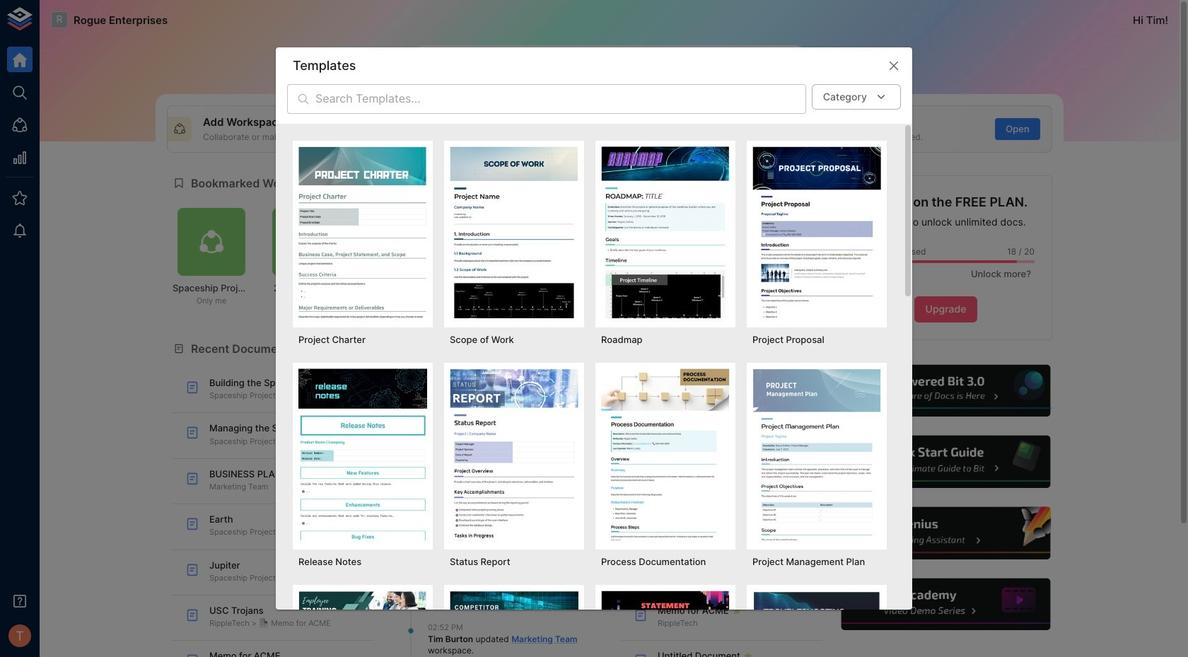 Task type: describe. For each thing, give the bounding box(es) containing it.
status report image
[[450, 369, 579, 540]]

1 help image from the top
[[840, 363, 1053, 419]]

4 help image from the top
[[840, 577, 1053, 633]]

Search Templates... text field
[[316, 84, 806, 114]]

roadmap image
[[601, 146, 730, 318]]

scope of work image
[[450, 146, 579, 318]]

2 help image from the top
[[840, 434, 1053, 490]]

project management plan image
[[753, 369, 882, 540]]



Task type: locate. For each thing, give the bounding box(es) containing it.
process documentation image
[[601, 369, 730, 540]]

troubleshooting guide image
[[753, 591, 882, 657]]

dialog
[[276, 47, 913, 657]]

project proposal image
[[753, 146, 882, 318]]

competitor research report image
[[450, 591, 579, 657]]

release notes image
[[299, 369, 427, 540]]

project charter image
[[299, 146, 427, 318]]

employee training manual image
[[299, 591, 427, 657]]

3 help image from the top
[[840, 505, 1053, 562]]

help image
[[840, 363, 1053, 419], [840, 434, 1053, 490], [840, 505, 1053, 562], [840, 577, 1053, 633]]

statement of work image
[[601, 591, 730, 657]]



Task type: vqa. For each thing, say whether or not it's contained in the screenshot.
Search Templates... text box
yes



